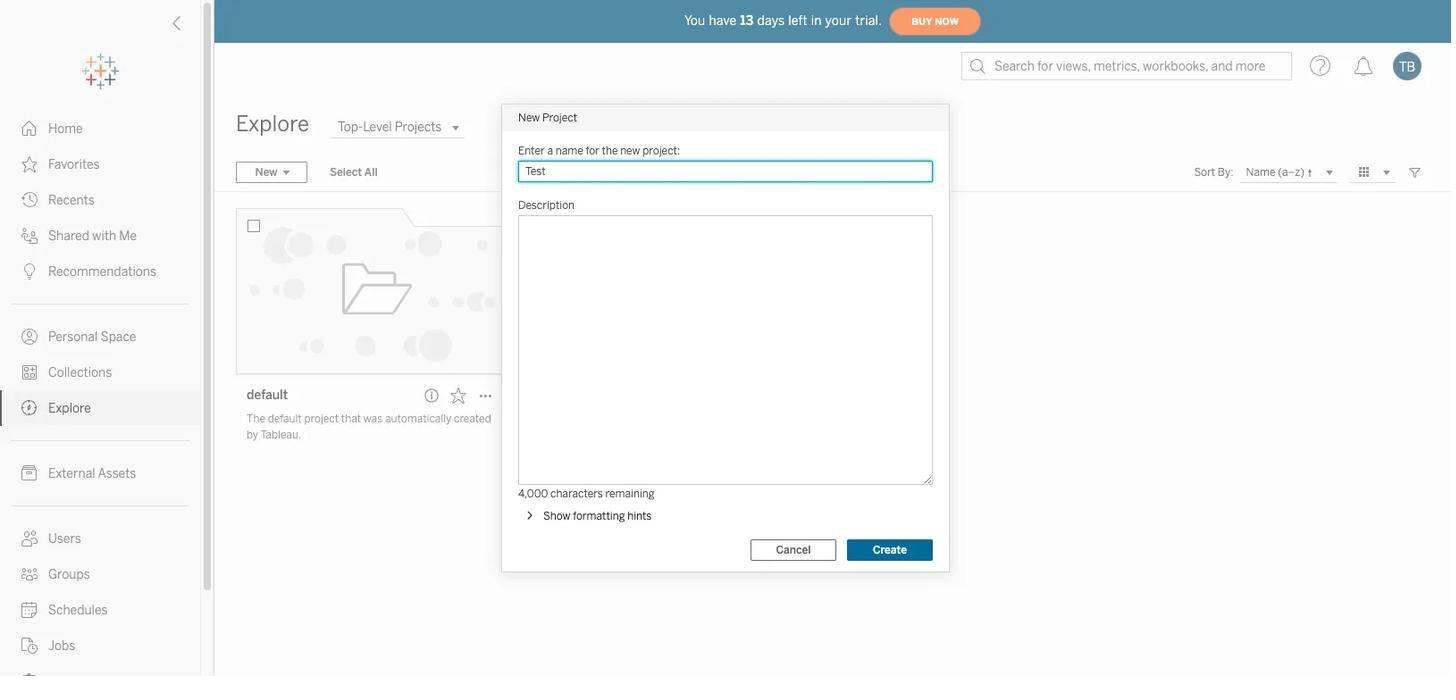 Task type: describe. For each thing, give the bounding box(es) containing it.
explore inside main navigation. press the up and down arrow keys to access links. element
[[48, 401, 91, 417]]

show
[[544, 510, 571, 523]]

users link
[[0, 521, 200, 557]]

select
[[330, 166, 362, 179]]

new for new project
[[518, 112, 540, 124]]

by text only_f5he34f image for shared with me
[[21, 228, 38, 244]]

space
[[101, 330, 136, 345]]

name
[[556, 145, 583, 157]]

you
[[685, 13, 706, 28]]

collections
[[48, 366, 112, 381]]

favorites link
[[0, 147, 200, 182]]

buy
[[912, 16, 933, 27]]

explore link
[[0, 391, 200, 426]]

shared with me link
[[0, 218, 200, 254]]

the default project that was automatically created by tableau.
[[247, 413, 491, 442]]

left
[[789, 13, 808, 28]]

personal
[[48, 330, 98, 345]]

assets
[[98, 467, 136, 482]]

remaining
[[606, 488, 655, 501]]

navigation panel element
[[0, 54, 200, 677]]

groups link
[[0, 557, 200, 593]]

recommendations link
[[0, 254, 200, 290]]

new
[[621, 145, 641, 157]]

13
[[740, 13, 754, 28]]

the
[[602, 145, 618, 157]]

1 horizontal spatial explore
[[236, 111, 309, 137]]

me
[[119, 229, 137, 244]]

schedules
[[48, 603, 108, 619]]

have
[[709, 13, 737, 28]]

samples image
[[520, 208, 788, 375]]

for
[[586, 145, 600, 157]]

by text only_f5he34f image for recents
[[21, 192, 38, 208]]

tasks image
[[21, 674, 38, 677]]

characters
[[551, 488, 603, 501]]

description
[[518, 199, 575, 212]]

tableau.
[[261, 429, 301, 442]]

external assets link
[[0, 456, 200, 492]]

jobs
[[48, 639, 75, 654]]

default image
[[236, 208, 504, 375]]

schedules link
[[0, 593, 200, 628]]

project
[[543, 112, 578, 124]]

default inside the default project that was automatically created by tableau.
[[268, 413, 302, 426]]

by text only_f5he34f image for personal space
[[21, 329, 38, 345]]

in
[[811, 13, 822, 28]]

users
[[48, 532, 81, 547]]

personal space link
[[0, 319, 200, 355]]

collections link
[[0, 355, 200, 391]]

trial.
[[856, 13, 882, 28]]

groups
[[48, 568, 90, 583]]

the
[[247, 413, 265, 426]]



Task type: vqa. For each thing, say whether or not it's contained in the screenshot.
the right 658a042e31f2
no



Task type: locate. For each thing, give the bounding box(es) containing it.
all
[[365, 166, 378, 179]]

by text only_f5he34f image inside shared with me link
[[21, 228, 38, 244]]

new project dialog
[[502, 105, 949, 572]]

1 vertical spatial explore
[[48, 401, 91, 417]]

buy now button
[[890, 7, 982, 36]]

0 horizontal spatial explore
[[48, 401, 91, 417]]

create
[[873, 544, 907, 557]]

enter a name for the new project:
[[518, 145, 680, 157]]

by text only_f5he34f image for collections
[[21, 365, 38, 381]]

recommendations
[[48, 265, 157, 280]]

sort
[[1195, 166, 1216, 179]]

by text only_f5he34f image left recents
[[21, 192, 38, 208]]

external
[[48, 467, 95, 482]]

jobs link
[[0, 628, 200, 664]]

by text only_f5he34f image left groups
[[21, 567, 38, 583]]

new inside popup button
[[255, 166, 278, 179]]

select all button
[[318, 162, 389, 183]]

by text only_f5he34f image inside schedules link
[[21, 603, 38, 619]]

by text only_f5he34f image left shared
[[21, 228, 38, 244]]

0 vertical spatial default
[[247, 388, 288, 403]]

show formatting hints
[[544, 510, 652, 523]]

created
[[454, 413, 491, 426]]

3 by text only_f5he34f image from the top
[[21, 365, 38, 381]]

by text only_f5he34f image for jobs
[[21, 638, 38, 654]]

by text only_f5he34f image for recommendations
[[21, 264, 38, 280]]

a
[[547, 145, 553, 157]]

5 by text only_f5he34f image from the top
[[21, 638, 38, 654]]

by text only_f5he34f image inside collections link
[[21, 365, 38, 381]]

8 by text only_f5he34f image from the top
[[21, 603, 38, 619]]

by text only_f5he34f image inside recents link
[[21, 192, 38, 208]]

by text only_f5he34f image left the home
[[21, 121, 38, 137]]

4 by text only_f5he34f image from the top
[[21, 400, 38, 417]]

by text only_f5he34f image inside personal space link
[[21, 329, 38, 345]]

by text only_f5he34f image inside explore link
[[21, 400, 38, 417]]

recents
[[48, 193, 95, 208]]

by text only_f5he34f image for home
[[21, 121, 38, 137]]

by text only_f5he34f image inside users link
[[21, 531, 38, 547]]

external assets
[[48, 467, 136, 482]]

by text only_f5he34f image
[[21, 156, 38, 173], [21, 329, 38, 345], [21, 365, 38, 381], [21, 400, 38, 417], [21, 466, 38, 482], [21, 531, 38, 547], [21, 567, 38, 583], [21, 603, 38, 619]]

2 by text only_f5he34f image from the top
[[21, 192, 38, 208]]

explore
[[236, 111, 309, 137], [48, 401, 91, 417]]

by text only_f5he34f image inside favorites link
[[21, 156, 38, 173]]

by text only_f5he34f image inside home link
[[21, 121, 38, 137]]

new inside dialog
[[518, 112, 540, 124]]

create button
[[847, 540, 933, 561]]

recents link
[[0, 182, 200, 218]]

days
[[758, 13, 785, 28]]

4 by text only_f5he34f image from the top
[[21, 264, 38, 280]]

new for new
[[255, 166, 278, 179]]

cancel
[[776, 544, 811, 557]]

3 by text only_f5he34f image from the top
[[21, 228, 38, 244]]

0 vertical spatial new
[[518, 112, 540, 124]]

by text only_f5he34f image inside external assets link
[[21, 466, 38, 482]]

0 horizontal spatial new
[[255, 166, 278, 179]]

4,000
[[518, 488, 548, 501]]

1 horizontal spatial new
[[518, 112, 540, 124]]

6 by text only_f5he34f image from the top
[[21, 531, 38, 547]]

by text only_f5he34f image inside groups link
[[21, 567, 38, 583]]

by text only_f5he34f image left favorites at the top left
[[21, 156, 38, 173]]

show formatting hints button
[[520, 506, 656, 527]]

2 by text only_f5he34f image from the top
[[21, 329, 38, 345]]

main navigation. press the up and down arrow keys to access links. element
[[0, 111, 200, 677]]

project
[[304, 413, 339, 426]]

sort by:
[[1195, 166, 1234, 179]]

by text only_f5he34f image inside "jobs" link
[[21, 638, 38, 654]]

by text only_f5he34f image for users
[[21, 531, 38, 547]]

new
[[518, 112, 540, 124], [255, 166, 278, 179]]

by text only_f5he34f image for favorites
[[21, 156, 38, 173]]

by text only_f5he34f image
[[21, 121, 38, 137], [21, 192, 38, 208], [21, 228, 38, 244], [21, 264, 38, 280], [21, 638, 38, 654]]

by text only_f5he34f image left collections
[[21, 365, 38, 381]]

new project
[[518, 112, 578, 124]]

default
[[247, 388, 288, 403], [268, 413, 302, 426]]

default up tableau.
[[268, 413, 302, 426]]

new left 'select' at the top left of the page
[[255, 166, 278, 179]]

by text only_f5he34f image up tasks image
[[21, 638, 38, 654]]

that
[[341, 413, 361, 426]]

1 vertical spatial default
[[268, 413, 302, 426]]

by text only_f5he34f image left 'personal'
[[21, 329, 38, 345]]

by text only_f5he34f image left external on the left bottom of the page
[[21, 466, 38, 482]]

cancel button
[[751, 540, 837, 561]]

by:
[[1218, 166, 1234, 179]]

shared
[[48, 229, 89, 244]]

home link
[[0, 111, 200, 147]]

select all
[[330, 166, 378, 179]]

hints
[[628, 510, 652, 523]]

by text only_f5he34f image down collections link
[[21, 400, 38, 417]]

with
[[92, 229, 116, 244]]

explore up new popup button
[[236, 111, 309, 137]]

by text only_f5he34f image for schedules
[[21, 603, 38, 619]]

by text only_f5he34f image left recommendations
[[21, 264, 38, 280]]

shared with me
[[48, 229, 137, 244]]

by text only_f5he34f image inside recommendations link
[[21, 264, 38, 280]]

7 by text only_f5he34f image from the top
[[21, 567, 38, 583]]

new button
[[236, 162, 308, 183]]

by text only_f5he34f image for groups
[[21, 567, 38, 583]]

by text only_f5he34f image left users
[[21, 531, 38, 547]]

now
[[935, 16, 959, 27]]

new left project
[[518, 112, 540, 124]]

1 by text only_f5he34f image from the top
[[21, 121, 38, 137]]

0 vertical spatial explore
[[236, 111, 309, 137]]

formatting
[[573, 510, 625, 523]]

buy now
[[912, 16, 959, 27]]

by
[[247, 429, 258, 442]]

favorites
[[48, 157, 100, 173]]

you have 13 days left in your trial.
[[685, 13, 882, 28]]

1 vertical spatial new
[[255, 166, 278, 179]]

automatically
[[385, 413, 452, 426]]

5 by text only_f5he34f image from the top
[[21, 466, 38, 482]]

1 by text only_f5he34f image from the top
[[21, 156, 38, 173]]

your
[[826, 13, 852, 28]]

project:
[[643, 145, 680, 157]]

enter
[[518, 145, 545, 157]]

by text only_f5he34f image for explore
[[21, 400, 38, 417]]

Description text field
[[518, 215, 933, 485]]

by text only_f5he34f image left schedules in the left bottom of the page
[[21, 603, 38, 619]]

home
[[48, 122, 83, 137]]

4,000 characters remaining
[[518, 488, 655, 501]]

was
[[364, 413, 383, 426]]

personal space
[[48, 330, 136, 345]]

explore down collections
[[48, 401, 91, 417]]

Enter a name for the new project: text field
[[518, 161, 933, 182]]

by text only_f5he34f image for external assets
[[21, 466, 38, 482]]

default up the
[[247, 388, 288, 403]]



